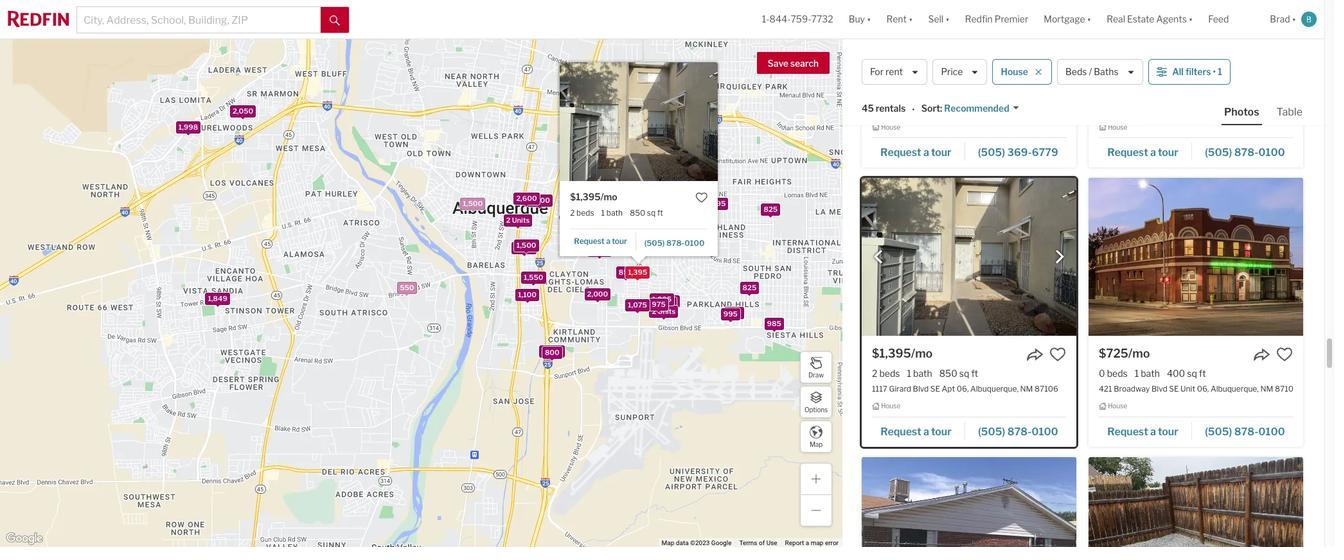 Task type: locate. For each thing, give the bounding box(es) containing it.
1 vertical spatial •
[[912, 104, 915, 115]]

bath
[[606, 208, 623, 218], [913, 368, 932, 379], [1141, 368, 1160, 379]]

$725
[[1099, 347, 1128, 361]]

table
[[1277, 106, 1303, 118]]

(505) down 1,595 at the top left
[[644, 238, 665, 248]]

0100 inside map region
[[684, 238, 704, 248]]

▾ for brad ▾
[[1292, 14, 1296, 25]]

map region
[[0, 0, 975, 548]]

previous button image
[[872, 251, 885, 264]]

0 vertical spatial 1,500
[[463, 199, 482, 208]]

850
[[630, 208, 645, 218], [618, 268, 633, 277], [939, 368, 957, 379]]

all filters • 1
[[1172, 66, 1222, 77]]

favorite button image for $1,395 /mo
[[1050, 346, 1066, 363]]

878- inside dialog
[[666, 238, 684, 248]]

request down 1,450
[[574, 236, 604, 246]]

0 vertical spatial $1,395 /mo
[[570, 191, 617, 202]]

$1,395 /mo up girard
[[872, 347, 933, 361]]

1 horizontal spatial bath
[[913, 368, 932, 379]]

1 horizontal spatial 850 sq ft
[[939, 368, 978, 379]]

all
[[1172, 66, 1184, 77]]

850 sq ft inside map region
[[630, 208, 663, 218]]

house inside button
[[1001, 66, 1028, 77]]

1 horizontal spatial 87106
[[1271, 105, 1295, 115]]

0 vertical spatial 87106
[[1271, 105, 1295, 115]]

ft up 1117 girard blvd se apt 06, albuquerque, nm 87106
[[971, 368, 978, 379]]

favorite button image for $1,395 /mo
[[695, 191, 707, 204]]

(505) left 369-
[[978, 147, 1005, 159]]

2 horizontal spatial bath
[[1141, 368, 1160, 379]]

• inside all filters • 1 button
[[1213, 66, 1216, 77]]

submit search image
[[330, 15, 340, 26]]

units down 2,600
[[512, 215, 529, 224]]

1 horizontal spatial 1,500
[[516, 240, 536, 249]]

0 horizontal spatial 2,550
[[542, 347, 562, 356]]

/mo left price
[[913, 68, 934, 81]]

1 horizontal spatial units
[[658, 307, 675, 316]]

1,998
[[178, 123, 198, 132]]

se
[[1167, 105, 1177, 115], [930, 384, 940, 394], [1169, 384, 1179, 394]]

1 vertical spatial map
[[662, 540, 674, 547]]

1,450
[[569, 227, 588, 236]]

tour for $725 /mo
[[1158, 426, 1178, 438]]

▾ right buy
[[867, 14, 871, 25]]

(505) down 1117 girard blvd se apt 06, albuquerque, nm 87106
[[978, 426, 1005, 438]]

1117 girard blvd se apt 06, albuquerque, nm 87106
[[872, 384, 1059, 394]]

dialog containing $1,395
[[560, 62, 876, 263]]

/mo up broadway
[[1128, 347, 1150, 361]]

1 vertical spatial 850 sq ft
[[939, 368, 978, 379]]

feed
[[1208, 14, 1229, 25]]

favorite button image for $2,070 /mo
[[1050, 67, 1066, 84]]

1 horizontal spatial map
[[810, 441, 823, 448]]

/mo up girard
[[911, 347, 933, 361]]

0 vertical spatial 2 units
[[506, 215, 529, 224]]

0 vertical spatial •
[[1213, 66, 1216, 77]]

850 sq ft up 1117 girard blvd se apt 06, albuquerque, nm 87106
[[939, 368, 978, 379]]

a
[[923, 147, 929, 159], [1150, 147, 1156, 159], [606, 236, 610, 246], [924, 426, 929, 438], [1150, 426, 1156, 438], [806, 540, 809, 547]]

2,000
[[587, 290, 608, 299]]

3025
[[872, 105, 892, 115]]

request a tour
[[881, 147, 952, 159], [1107, 147, 1178, 159], [574, 236, 627, 246], [881, 426, 952, 438], [1107, 426, 1178, 438]]

request
[[881, 147, 921, 159], [1107, 147, 1148, 159], [574, 236, 604, 246], [881, 426, 921, 438], [1107, 426, 1148, 438]]

0 vertical spatial 985
[[623, 224, 638, 233]]

0 vertical spatial favorite button image
[[695, 191, 707, 204]]

0 horizontal spatial units
[[512, 215, 529, 224]]

06, right apt
[[957, 384, 969, 394]]

2 horizontal spatial beds
[[1107, 368, 1128, 379]]

06,
[[957, 384, 969, 394], [1197, 384, 1209, 394]]

1,500 up '1,550'
[[516, 240, 536, 249]]

a down 1117 girard blvd se apt 06, albuquerque, nm 87106
[[924, 426, 929, 438]]

87106 for 1117 girard blvd se apt 06, albuquerque, nm 87106
[[1035, 384, 1059, 394]]

0 horizontal spatial 985
[[623, 224, 638, 233]]

request a tour down broadway
[[1107, 426, 1178, 438]]

2 down "1,095"
[[652, 307, 656, 316]]

87106 for 3426 thaxton ave se unit 16, albuquerque, nm 87106
[[1271, 105, 1295, 115]]

1 vertical spatial 985
[[767, 319, 781, 328]]

unit
[[952, 105, 967, 115], [1179, 105, 1193, 115], [1181, 384, 1195, 394]]

save search button
[[757, 52, 830, 74]]

$1,395 up 635
[[570, 191, 600, 202]]

0 vertical spatial 2,550
[[653, 93, 673, 102]]

ft
[[657, 208, 663, 218], [971, 368, 978, 379], [1199, 368, 1206, 379]]

request a tour for $2,070 /mo
[[881, 147, 952, 159]]

favorite button image
[[1050, 67, 1066, 84], [1050, 346, 1066, 363]]

0 vertical spatial 825
[[763, 205, 777, 214]]

0100 for request a tour button inside map region
[[684, 238, 704, 248]]

400
[[1167, 368, 1185, 379]]

1 vertical spatial 825
[[742, 283, 756, 292]]

1 horizontal spatial •
[[1213, 66, 1216, 77]]

albuquerque, left 87102
[[1211, 384, 1259, 394]]

/mo up 635
[[600, 191, 617, 202]]

$2,070 /mo
[[872, 68, 934, 81]]

1 horizontal spatial 1,395
[[706, 199, 725, 208]]

se for $1,395 /mo
[[930, 384, 940, 394]]

5 ▾ from the left
[[1189, 14, 1193, 25]]

1 bath inside map region
[[601, 208, 623, 218]]

se right ave
[[1167, 105, 1177, 115]]

photo of 1117 girard blvd se apt 06, albuquerque, nm 87106 image
[[560, 62, 718, 181], [718, 62, 876, 181], [862, 178, 1076, 336]]

1 horizontal spatial 985
[[767, 319, 781, 328]]

878-
[[1234, 147, 1259, 159], [666, 238, 684, 248], [1008, 426, 1032, 438], [1234, 426, 1259, 438]]

0 horizontal spatial 06,
[[957, 384, 969, 394]]

map left data
[[662, 540, 674, 547]]

995
[[574, 194, 588, 203], [723, 310, 737, 319]]

/mo
[[913, 68, 934, 81], [1139, 68, 1160, 81], [600, 191, 617, 202], [911, 347, 933, 361], [1128, 347, 1150, 361]]

se down 400
[[1169, 384, 1179, 394]]

3 ▾ from the left
[[946, 14, 950, 25]]

2 beds up 845
[[570, 208, 594, 218]]

units down 970
[[658, 307, 675, 316]]

0 beds
[[1099, 368, 1128, 379]]

favorite button checkbox
[[695, 191, 707, 204], [1050, 346, 1066, 363], [1276, 346, 1293, 363]]

sell
[[928, 14, 944, 25]]

0 horizontal spatial 1 bath
[[601, 208, 623, 218]]

save search
[[768, 58, 819, 69]]

1 horizontal spatial 1 bath
[[907, 368, 932, 379]]

request a tour down thaxton
[[1107, 147, 1178, 159]]

6 ▾ from the left
[[1292, 14, 1296, 25]]

house for $725 /mo
[[1108, 402, 1127, 410]]

favorite button checkbox for 0
[[1276, 346, 1293, 363]]

1 horizontal spatial ft
[[971, 368, 978, 379]]

▾ right sell
[[946, 14, 950, 25]]

4 ▾ from the left
[[1087, 14, 1091, 25]]

1 left 1,785
[[601, 208, 605, 218]]

request a tour down girard
[[881, 426, 952, 438]]

house down girard
[[881, 402, 901, 410]]

▾ for sell ▾
[[946, 14, 950, 25]]

• left sort
[[912, 104, 915, 115]]

▾ right "agents"
[[1189, 14, 1193, 25]]

ft up 421 broadway blvd se unit 06, albuquerque, nm 87102
[[1199, 368, 1206, 379]]

ft inside map region
[[657, 208, 663, 218]]

(505) inside map region
[[644, 238, 665, 248]]

2 units down 970
[[652, 307, 675, 316]]

rentals
[[876, 103, 906, 114]]

buy ▾ button
[[841, 0, 879, 39]]

beds for $725
[[1107, 368, 1128, 379]]

(505) 878-0100
[[1205, 147, 1285, 159], [644, 238, 704, 248], [978, 426, 1058, 438], [1205, 426, 1285, 438]]

beds left 635
[[576, 208, 594, 218]]

2 units down 2,600
[[506, 215, 529, 224]]

tour down 1,785
[[612, 236, 627, 246]]

request a tour for $725 /mo
[[1107, 426, 1178, 438]]

0 vertical spatial units
[[512, 215, 529, 224]]

request a tour button down girard
[[872, 421, 965, 441]]

1 vertical spatial 87106
[[1035, 384, 1059, 394]]

1 bath
[[601, 208, 623, 218], [907, 368, 932, 379], [1135, 368, 1160, 379]]

825
[[763, 205, 777, 214], [742, 283, 756, 292]]

0 vertical spatial 850
[[630, 208, 645, 218]]

blvd left :
[[922, 105, 938, 115]]

850 sq ft
[[630, 208, 663, 218], [939, 368, 978, 379]]

850 up 1,075
[[618, 268, 633, 277]]

0 horizontal spatial $1,395 /mo
[[570, 191, 617, 202]]

request a tour button for $2,070 /mo
[[872, 142, 965, 161]]

87106 right photos
[[1271, 105, 1295, 115]]

0 horizontal spatial 1,500
[[463, 199, 482, 208]]

• right the "filters" at the right of page
[[1213, 66, 1216, 77]]

▾ for buy ▾
[[867, 14, 871, 25]]

1 vertical spatial 1,500
[[516, 240, 536, 249]]

1 vertical spatial 995
[[723, 310, 737, 319]]

1 vertical spatial $1,395 /mo
[[872, 347, 933, 361]]

baths
[[1094, 66, 1119, 77]]

0 horizontal spatial ft
[[657, 208, 663, 218]]

redfin
[[965, 14, 993, 25]]

rent ▾
[[887, 14, 913, 25]]

(505) 878-0100 inside dialog
[[644, 238, 704, 248]]

sq up 1117 girard blvd se apt 06, albuquerque, nm 87106
[[959, 368, 969, 379]]

(505) 878-0100 link inside dialog
[[636, 233, 707, 250]]

a down 421 broadway blvd se unit 06, albuquerque, nm 87102
[[1150, 426, 1156, 438]]

photo of 334 cagua dr ne, albuquerque, nm 87108 image
[[862, 457, 1076, 548]]

favorite button image right remove house image
[[1050, 67, 1066, 84]]

87106 left the 421
[[1035, 384, 1059, 394]]

0 horizontal spatial map
[[662, 540, 674, 547]]

2 horizontal spatial 1 bath
[[1135, 368, 1160, 379]]

favorite button image down 1,285
[[695, 191, 707, 204]]

apt
[[942, 384, 955, 394]]

2 units
[[506, 215, 529, 224], [652, 307, 675, 316]]

1 bath for $725
[[1135, 368, 1160, 379]]

a down ave
[[1150, 147, 1156, 159]]

0 horizontal spatial •
[[912, 104, 915, 115]]

2 left 845
[[506, 215, 510, 224]]

850 inside dialog
[[630, 208, 645, 218]]

1 up girard
[[907, 368, 911, 379]]

2 favorite button image from the top
[[1050, 346, 1066, 363]]

house button
[[993, 59, 1052, 85]]

request a tour down menaul at the right of page
[[881, 147, 952, 159]]

blvd for $725 /mo
[[1152, 384, 1168, 394]]

options button
[[800, 386, 832, 418]]

bath up 1117 girard blvd se apt 06, albuquerque, nm 87106
[[913, 368, 932, 379]]

request a tour button down 635
[[570, 232, 636, 251]]

0 vertical spatial 1,395
[[706, 199, 725, 208]]

photo of 3444 eastern ave se unit 3, albuquerque, nm 87106 image
[[1089, 457, 1303, 548]]

1 vertical spatial 2 units
[[652, 307, 675, 316]]

albuquerque rentals
[[862, 52, 1003, 69]]

1 horizontal spatial 2 units
[[652, 307, 675, 316]]

1 ▾ from the left
[[867, 14, 871, 25]]

1 inside button
[[1218, 66, 1222, 77]]

$1,095
[[1099, 68, 1139, 81]]

0 vertical spatial 850 sq ft
[[630, 208, 663, 218]]

0 horizontal spatial 995
[[574, 194, 588, 203]]

favorite button image left $725 at the right bottom of the page
[[1050, 346, 1066, 363]]

▾ right "brad"
[[1292, 14, 1296, 25]]

favorite button checkbox inside dialog
[[695, 191, 707, 204]]

photo of 421 broadway blvd se unit 06, albuquerque, nm 87102 image
[[1089, 178, 1303, 336]]

850 up apt
[[939, 368, 957, 379]]

1,500 left 2,600
[[463, 199, 482, 208]]

unit left 16,
[[1179, 105, 1193, 115]]

house down 45 rentals •
[[881, 123, 901, 131]]

menaul
[[894, 105, 920, 115]]

2 horizontal spatial sq
[[1187, 368, 1197, 379]]

use
[[766, 540, 777, 547]]

0 horizontal spatial beds
[[576, 208, 594, 218]]

albuquerque, down house button
[[1001, 105, 1049, 115]]

1 horizontal spatial favorite button checkbox
[[1050, 346, 1066, 363]]

0 horizontal spatial 2 beds
[[570, 208, 594, 218]]

/mo for 421 broadway blvd se unit 06, albuquerque, nm 87102
[[1128, 347, 1150, 361]]

unit down the 400 sq ft
[[1181, 384, 1195, 394]]

tour for $1,395 /mo
[[931, 426, 952, 438]]

$1,395 inside dialog
[[570, 191, 600, 202]]

06, down the 400 sq ft
[[1197, 384, 1209, 394]]

blvd for $1,395 /mo
[[913, 384, 929, 394]]

favorite button image
[[695, 191, 707, 204], [1276, 346, 1293, 363]]

2 horizontal spatial favorite button checkbox
[[1276, 346, 1293, 363]]

369-
[[1007, 147, 1032, 159]]

estate
[[1127, 14, 1155, 25]]

tour down ne
[[931, 147, 952, 159]]

house left remove house image
[[1001, 66, 1028, 77]]

1 vertical spatial 2 beds
[[872, 368, 900, 379]]

2
[[570, 208, 575, 218], [506, 215, 510, 224], [652, 307, 656, 316], [872, 368, 878, 379]]

(505) 878-0100 for request a tour button underneath thaxton
[[1205, 147, 1285, 159]]

dialog
[[560, 62, 876, 263]]

$1,395
[[570, 191, 600, 202], [872, 347, 911, 361]]

favorite button image inside dialog
[[695, 191, 707, 204]]

premier
[[995, 14, 1028, 25]]

ft for $1,395
[[971, 368, 978, 379]]

a inside dialog
[[606, 236, 610, 246]]

0 horizontal spatial bath
[[606, 208, 623, 218]]

1 horizontal spatial $1,395 /mo
[[872, 347, 933, 361]]

recommended button
[[942, 102, 1020, 115]]

1 vertical spatial favorite button image
[[1050, 346, 1066, 363]]

▾ for mortgage ▾
[[1087, 14, 1091, 25]]

favorite button checkbox left $725 at the right bottom of the page
[[1050, 346, 1066, 363]]

421
[[1099, 384, 1112, 394]]

1 vertical spatial 850
[[618, 268, 633, 277]]

sq up 1,595 at the top left
[[647, 208, 655, 218]]

0 horizontal spatial 87106
[[1035, 384, 1059, 394]]

1 horizontal spatial favorite button image
[[1276, 346, 1293, 363]]

2 horizontal spatial ft
[[1199, 368, 1206, 379]]

buy
[[849, 14, 865, 25]]

950
[[727, 308, 741, 317]]

1 horizontal spatial beds
[[879, 368, 900, 379]]

price
[[941, 66, 963, 77]]

of
[[759, 540, 765, 547]]

report
[[785, 540, 804, 547]]

1,395
[[706, 199, 725, 208], [628, 268, 647, 277]]

sq right 400
[[1187, 368, 1197, 379]]

house down the 421
[[1108, 402, 1127, 410]]

redfin premier button
[[957, 0, 1036, 39]]

map button
[[800, 421, 832, 453]]

850 sq ft up 1,595 at the top left
[[630, 208, 663, 218]]

850 up 1,595 at the top left
[[630, 208, 645, 218]]

0 horizontal spatial 850 sq ft
[[630, 208, 663, 218]]

request down girard
[[881, 426, 921, 438]]

request a tour button inside map region
[[570, 232, 636, 251]]

request for $2,070 /mo
[[881, 147, 921, 159]]

0 vertical spatial favorite button image
[[1050, 67, 1066, 84]]

1 right the "filters" at the right of page
[[1218, 66, 1222, 77]]

0100
[[1259, 147, 1285, 159], [684, 238, 704, 248], [1032, 426, 1058, 438], [1259, 426, 1285, 438]]

878- for $725 /mo's request a tour button
[[1234, 426, 1259, 438]]

0 vertical spatial 2 beds
[[570, 208, 594, 218]]

albuquerque, right 16,
[[1207, 105, 1255, 115]]

tour down 421 broadway blvd se unit 06, albuquerque, nm 87102
[[1158, 426, 1178, 438]]

favorite button checkbox
[[1050, 67, 1066, 84]]

beds for $1,395
[[879, 368, 900, 379]]

albuquerque, right apt
[[970, 384, 1019, 394]]

request down broadway
[[1107, 426, 1148, 438]]

tour down apt
[[931, 426, 952, 438]]

request a tour button down broadway
[[1099, 421, 1192, 441]]

1 horizontal spatial 06,
[[1197, 384, 1209, 394]]

0 vertical spatial $1,395
[[570, 191, 600, 202]]

0 horizontal spatial favorite button image
[[695, 191, 707, 204]]

/
[[1089, 66, 1092, 77]]

a down 635
[[606, 236, 610, 246]]

favorite button image up 87102
[[1276, 346, 1293, 363]]

request a tour button down menaul at the right of page
[[872, 142, 965, 161]]

favorite button checkbox down 1,285
[[695, 191, 707, 204]]

0 horizontal spatial sq
[[647, 208, 655, 218]]

sq inside dialog
[[647, 208, 655, 218]]

2 vertical spatial 850
[[939, 368, 957, 379]]

0 horizontal spatial favorite button checkbox
[[695, 191, 707, 204]]

tour
[[931, 147, 952, 159], [1158, 147, 1178, 159], [612, 236, 627, 246], [931, 426, 952, 438], [1158, 426, 1178, 438]]

1 vertical spatial favorite button image
[[1276, 346, 1293, 363]]

▾ right rent
[[909, 14, 913, 25]]

0 horizontal spatial $1,395
[[570, 191, 600, 202]]

16,
[[1195, 105, 1205, 115]]

mortgage ▾ button
[[1044, 0, 1091, 39]]

(505) down 421 broadway blvd se unit 06, albuquerque, nm 87102
[[1205, 426, 1232, 438]]

06, for $725 /mo
[[1197, 384, 1209, 394]]

/mo inside dialog
[[600, 191, 617, 202]]

1 horizontal spatial sq
[[959, 368, 969, 379]]

map down 'options' on the right of page
[[810, 441, 823, 448]]

for rent button
[[862, 59, 928, 85]]

1 horizontal spatial $1,395
[[872, 347, 911, 361]]

user photo image
[[1301, 12, 1317, 27]]

tour inside dialog
[[612, 236, 627, 246]]

unit right ne
[[952, 105, 967, 115]]

400 sq ft
[[1167, 368, 1206, 379]]

2 ▾ from the left
[[909, 14, 913, 25]]

blvd right girard
[[913, 384, 929, 394]]

map inside button
[[810, 441, 823, 448]]

beds up 1117
[[879, 368, 900, 379]]

1 horizontal spatial 995
[[723, 310, 737, 319]]

1 vertical spatial 2,550
[[542, 347, 562, 356]]

terms of use link
[[739, 540, 777, 547]]

beds right 0
[[1107, 368, 1128, 379]]

0 horizontal spatial 1,395
[[628, 268, 647, 277]]

rent
[[887, 14, 907, 25]]

data
[[676, 540, 689, 547]]

1,395 up 1,075
[[628, 268, 647, 277]]

sq
[[647, 208, 655, 218], [959, 368, 969, 379], [1187, 368, 1197, 379]]

1 vertical spatial units
[[658, 307, 675, 316]]

2 06, from the left
[[1197, 384, 1209, 394]]

0 vertical spatial map
[[810, 441, 823, 448]]

$1,395 /mo up 635
[[570, 191, 617, 202]]

bath up 1,020
[[606, 208, 623, 218]]

(505) down 16,
[[1205, 147, 1232, 159]]

a for request a tour button associated with $2,070 /mo
[[923, 147, 929, 159]]

1 horizontal spatial 2 beds
[[872, 368, 900, 379]]

all filters • 1 button
[[1149, 59, 1231, 85]]

albuquerque,
[[1001, 105, 1049, 115], [1207, 105, 1255, 115], [970, 384, 1019, 394], [1211, 384, 1259, 394]]

1 favorite button image from the top
[[1050, 67, 1066, 84]]

nm for $2,070 /mo
[[1051, 105, 1064, 115]]

bath up broadway
[[1141, 368, 1160, 379]]

• inside 45 rentals •
[[912, 104, 915, 115]]

1 06, from the left
[[957, 384, 969, 394]]

1 vertical spatial $1,395
[[872, 347, 911, 361]]

1 bath for $1,395
[[907, 368, 932, 379]]



Task type: describe. For each thing, give the bounding box(es) containing it.
request a tour inside dialog
[[574, 236, 627, 246]]

ft for $725
[[1199, 368, 1206, 379]]

1 vertical spatial 1,395
[[628, 268, 647, 277]]

878- for $1,395 /mo's request a tour button
[[1008, 426, 1032, 438]]

blvd for $2,070 /mo
[[922, 105, 938, 115]]

beds
[[1066, 66, 1087, 77]]

1,020
[[589, 246, 609, 255]]

photo of 3025 menaul blvd ne unit sonesta, albuquerque, nm 87107 image
[[862, 0, 1076, 57]]

beds / baths
[[1066, 66, 1119, 77]]

albuquerque, for $1,395 /mo
[[970, 384, 1019, 394]]

a for $1,395 /mo's request a tour button
[[924, 426, 929, 438]]

tour for $2,070 /mo
[[931, 147, 952, 159]]

bath for $1,395
[[913, 368, 932, 379]]

favorite button image for $725 /mo
[[1276, 346, 1293, 363]]

albuquerque
[[862, 52, 949, 69]]

45 rentals •
[[862, 103, 915, 115]]

1 horizontal spatial 825
[[763, 205, 777, 214]]

sort
[[921, 103, 940, 114]]

• for all filters • 1
[[1213, 66, 1216, 77]]

photos
[[1224, 106, 1259, 118]]

45
[[862, 103, 874, 114]]

ne
[[939, 105, 950, 115]]

photo of 1117 girard blvd se apt 06, albuquerque, nm 87106 image for favorite button option in dialog
[[560, 62, 718, 181]]

photo of 1117 girard blvd se apt 06, albuquerque, nm 87106 image for 2's favorite button option
[[862, 178, 1076, 336]]

next button image
[[1053, 251, 1066, 264]]

845
[[563, 218, 577, 227]]

request for $725 /mo
[[1107, 426, 1148, 438]]

save
[[768, 58, 789, 69]]

request down thaxton
[[1107, 147, 1148, 159]]

albuquerque, for $725 /mo
[[1211, 384, 1259, 394]]

sonesta,
[[968, 105, 1000, 115]]

87107
[[1065, 105, 1089, 115]]

filters
[[1186, 66, 1211, 77]]

price button
[[933, 59, 987, 85]]

©2023
[[690, 540, 710, 547]]

(505) 878-0100 link for $725 /mo's request a tour button
[[1192, 420, 1293, 442]]

421 broadway blvd se unit 06, albuquerque, nm 87102
[[1099, 384, 1298, 394]]

map for map data ©2023 google
[[662, 540, 674, 547]]

87102
[[1275, 384, 1298, 394]]

1 horizontal spatial 2,550
[[653, 93, 673, 102]]

06, for $1,395 /mo
[[957, 384, 969, 394]]

:
[[940, 103, 942, 114]]

0 horizontal spatial 2 units
[[506, 215, 529, 224]]

a for $725 /mo's request a tour button
[[1150, 426, 1156, 438]]

terms
[[739, 540, 757, 547]]

1,075
[[628, 301, 647, 310]]

(505) 878-0100 link for request a tour button inside map region
[[636, 233, 707, 250]]

real estate agents ▾ button
[[1099, 0, 1201, 39]]

0100 for $725 /mo's request a tour button
[[1259, 426, 1285, 438]]

request a tour button down thaxton
[[1099, 142, 1192, 161]]

google
[[711, 540, 732, 547]]

rent ▾ button
[[887, 0, 913, 39]]

albuquerque, for $2,070 /mo
[[1001, 105, 1049, 115]]

real estate agents ▾
[[1107, 14, 1193, 25]]

(505) 878-0100 for $725 /mo's request a tour button
[[1205, 426, 1285, 438]]

buy ▾ button
[[849, 0, 871, 39]]

$1,395 /mo inside map region
[[570, 191, 617, 202]]

error
[[825, 540, 839, 547]]

buy ▾
[[849, 14, 871, 25]]

photo of 3426 thaxton ave se unit 16, albuquerque, nm 87106 image
[[1089, 0, 1303, 57]]

sort :
[[921, 103, 942, 114]]

request for $1,395 /mo
[[881, 426, 921, 438]]

se for $725 /mo
[[1169, 384, 1179, 394]]

nm for $1,395 /mo
[[1020, 384, 1033, 394]]

nm for $725 /mo
[[1261, 384, 1273, 394]]

(505) 369-6779 link
[[965, 141, 1066, 163]]

(505) 878-0100 link for $1,395 /mo's request a tour button
[[965, 420, 1066, 442]]

▾ for rent ▾
[[909, 14, 913, 25]]

970
[[663, 296, 677, 305]]

sell ▾ button
[[921, 0, 957, 39]]

rent
[[886, 66, 903, 77]]

request a tour for $1,395 /mo
[[881, 426, 952, 438]]

1-
[[762, 14, 770, 25]]

1,195
[[656, 298, 674, 307]]

a left map at right
[[806, 540, 809, 547]]

agents
[[1156, 14, 1187, 25]]

map for map
[[810, 441, 823, 448]]

0100 for $1,395 /mo's request a tour button
[[1032, 426, 1058, 438]]

unit for $725 /mo
[[1181, 384, 1195, 394]]

975
[[652, 300, 665, 309]]

house for $1,395 /mo
[[881, 402, 901, 410]]

$725 /mo
[[1099, 347, 1150, 361]]

0100 for request a tour button underneath thaxton
[[1259, 147, 1285, 159]]

3025 menaul blvd ne unit sonesta, albuquerque, nm 87107
[[872, 105, 1089, 115]]

• for 45 rentals •
[[912, 104, 915, 115]]

favorite button checkbox for 2
[[1050, 346, 1066, 363]]

1,100
[[518, 290, 536, 299]]

2 up 1117
[[872, 368, 878, 379]]

3426
[[1099, 105, 1119, 115]]

real estate agents ▾ link
[[1107, 0, 1193, 39]]

1,650
[[626, 151, 646, 160]]

/mo left "all"
[[1139, 68, 1160, 81]]

878- for request a tour button underneath thaxton
[[1234, 147, 1259, 159]]

3426 thaxton ave se unit 16, albuquerque, nm 87106
[[1099, 105, 1295, 115]]

(505) 878-0100 for $1,395 /mo's request a tour button
[[978, 426, 1058, 438]]

draw
[[808, 371, 824, 379]]

2 up 845
[[570, 208, 575, 218]]

remove house image
[[1035, 68, 1042, 76]]

mortgage
[[1044, 14, 1085, 25]]

beds / baths button
[[1057, 59, 1143, 85]]

thaxton
[[1120, 105, 1150, 115]]

0 horizontal spatial 825
[[742, 283, 756, 292]]

(505) 878-0100 for request a tour button inside map region
[[644, 238, 704, 248]]

for
[[870, 66, 884, 77]]

1,785
[[619, 218, 638, 227]]

terms of use
[[739, 540, 777, 547]]

1 up broadway
[[1135, 368, 1139, 379]]

1,285
[[689, 178, 708, 187]]

unit for $2,070 /mo
[[952, 105, 967, 115]]

2,600
[[516, 194, 537, 203]]

beds inside dialog
[[576, 208, 594, 218]]

0 vertical spatial 995
[[574, 194, 588, 203]]

map
[[811, 540, 824, 547]]

(505) for $725 /mo
[[1205, 426, 1232, 438]]

bath inside map region
[[606, 208, 623, 218]]

dialog inside map region
[[560, 62, 876, 263]]

(505) for $2,070 /mo
[[978, 147, 1005, 159]]

ave
[[1152, 105, 1165, 115]]

(505) for $1,395 /mo
[[978, 426, 1005, 438]]

759-
[[791, 14, 811, 25]]

$1,395 for favorite button image in the dialog
[[570, 191, 600, 202]]

2,400
[[529, 196, 550, 205]]

house down '3426' on the right top of the page
[[1108, 123, 1127, 131]]

request inside dialog
[[574, 236, 604, 246]]

1,595
[[628, 220, 647, 229]]

1,000
[[514, 243, 534, 252]]

house for $2,070 /mo
[[881, 123, 901, 131]]

girard
[[889, 384, 911, 394]]

feed button
[[1201, 0, 1262, 39]]

photos button
[[1222, 105, 1274, 125]]

sq for $725 /mo
[[1187, 368, 1197, 379]]

mortgage ▾ button
[[1036, 0, 1099, 39]]

table button
[[1274, 105, 1305, 124]]

a for request a tour button underneath thaxton
[[1150, 147, 1156, 159]]

broadway
[[1114, 384, 1150, 394]]

878- for request a tour button inside map region
[[666, 238, 684, 248]]

/mo for 1117 girard blvd se apt 06, albuquerque, nm 87106
[[911, 347, 933, 361]]

City, Address, School, Building, ZIP search field
[[77, 7, 321, 33]]

draw button
[[800, 352, 832, 384]]

2 beds inside dialog
[[570, 208, 594, 218]]

1,185
[[575, 228, 593, 237]]

bath for $725
[[1141, 368, 1160, 379]]

request a tour button for $1,395 /mo
[[872, 421, 965, 441]]

a for request a tour button inside map region
[[606, 236, 610, 246]]

/mo for 3025 menaul blvd ne unit sonesta, albuquerque, nm 87107
[[913, 68, 934, 81]]

$1,395 for favorite button icon associated with $1,395 /mo
[[872, 347, 911, 361]]

rent ▾ button
[[879, 0, 921, 39]]

redfin premier
[[965, 14, 1028, 25]]

request a tour button for $725 /mo
[[1099, 421, 1192, 441]]

google image
[[3, 531, 46, 548]]

sq for $1,395 /mo
[[959, 368, 969, 379]]

tour down ave
[[1158, 147, 1178, 159]]

1,095
[[652, 294, 671, 303]]

550
[[400, 283, 414, 292]]

1 inside dialog
[[601, 208, 605, 218]]

▾ inside dropdown button
[[1189, 14, 1193, 25]]

(505) 369-6779
[[978, 147, 1058, 159]]

(505) 878-0100 link for request a tour button underneath thaxton
[[1192, 141, 1293, 163]]

search
[[790, 58, 819, 69]]

real
[[1107, 14, 1125, 25]]



Task type: vqa. For each thing, say whether or not it's contained in the screenshot.
by
no



